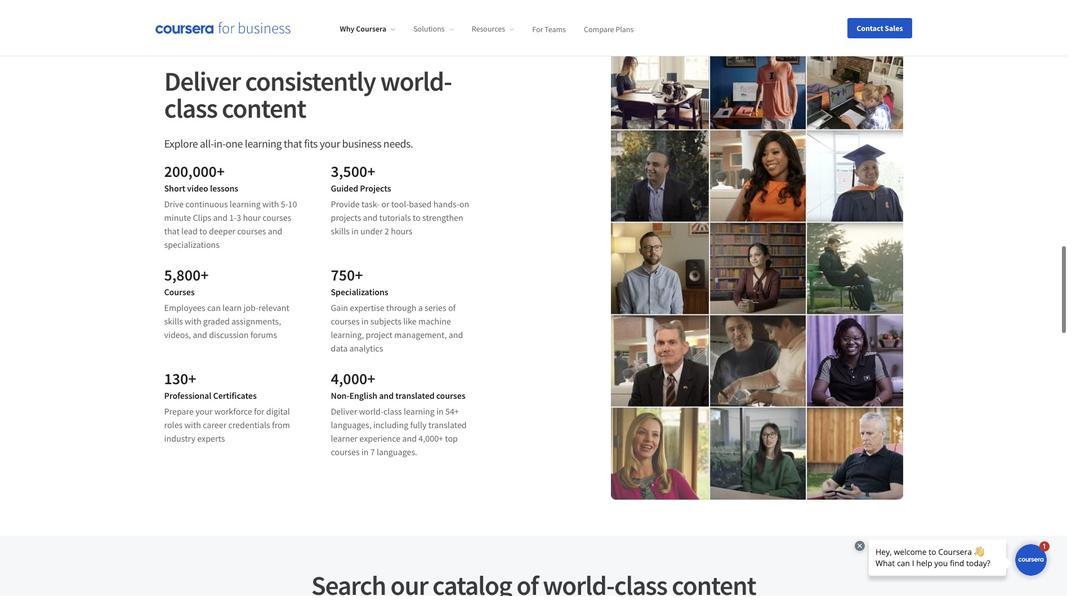 Task type: vqa. For each thing, say whether or not it's contained in the screenshot.
bottom 4,000+
yes



Task type: describe. For each thing, give the bounding box(es) containing it.
7
[[371, 446, 375, 457]]

2
[[385, 225, 389, 237]]

hands-
[[434, 198, 460, 210]]

compare plans
[[584, 24, 634, 34]]

projects
[[331, 212, 361, 223]]

certificates
[[213, 390, 257, 401]]

and down '5-' in the top of the page
[[268, 225, 283, 237]]

or
[[382, 198, 390, 210]]

for teams
[[532, 24, 566, 34]]

explore
[[164, 136, 198, 150]]

1 vertical spatial translated
[[429, 419, 467, 430]]

management,
[[394, 329, 447, 340]]

0 vertical spatial learning
[[245, 136, 282, 150]]

under
[[361, 225, 383, 237]]

deliver consistently world- class content
[[164, 64, 452, 125]]

can
[[207, 302, 221, 313]]

courses inside 750+ specializations gain expertise through a series of courses in subjects like machine learning, project management, and data analytics
[[331, 315, 360, 327]]

of
[[448, 302, 456, 313]]

why coursera
[[340, 24, 387, 34]]

in left 54+
[[437, 406, 444, 417]]

0 vertical spatial your
[[320, 136, 340, 150]]

workforce
[[214, 406, 252, 417]]

minute
[[164, 212, 191, 223]]

explore all-in-one learning that fits your business needs.
[[164, 136, 413, 150]]

that inside 200,000+ short video lessons drive continuous learning with 5-10 minute clips and 1-3 hour courses that lead to deeper courses and specializations
[[164, 225, 180, 237]]

with inside 130+ professional certificates prepare your workforce for digital roles with career credentials from industry experts
[[184, 419, 201, 430]]

5,800+ courses employees can learn job-relevant skills with graded assignments, videos, and discussion forums
[[164, 265, 289, 340]]

solutions
[[414, 24, 445, 34]]

all-
[[200, 136, 214, 150]]

contact
[[857, 23, 884, 33]]

discussion
[[209, 329, 249, 340]]

consistently
[[245, 64, 376, 98]]

english
[[350, 390, 377, 401]]

courses down 'learner'
[[331, 446, 360, 457]]

sales
[[885, 23, 903, 33]]

drive
[[164, 198, 184, 210]]

strengthen
[[423, 212, 464, 223]]

for teams link
[[532, 24, 566, 34]]

hour
[[243, 212, 261, 223]]

class inside the deliver consistently world- class content
[[164, 91, 217, 125]]

your inside 130+ professional certificates prepare your workforce for digital roles with career credentials from industry experts
[[196, 406, 213, 417]]

clips
[[193, 212, 211, 223]]

in inside 750+ specializations gain expertise through a series of courses in subjects like machine learning, project management, and data analytics
[[362, 315, 369, 327]]

1 horizontal spatial that
[[284, 136, 302, 150]]

tutorials
[[379, 212, 411, 223]]

compare
[[584, 24, 614, 34]]

collage of coursera students image
[[611, 37, 903, 500]]

courses down hour
[[237, 225, 266, 237]]

for
[[532, 24, 543, 34]]

credentials
[[228, 419, 270, 430]]

why coursera link
[[340, 24, 396, 34]]

deeper
[[209, 225, 236, 237]]

and left "1-"
[[213, 212, 228, 223]]

fits
[[304, 136, 318, 150]]

resources link
[[472, 24, 514, 34]]

plans
[[616, 24, 634, 34]]

machine
[[419, 315, 451, 327]]

skills inside the 5,800+ courses employees can learn job-relevant skills with graded assignments, videos, and discussion forums
[[164, 315, 183, 327]]

roles
[[164, 419, 183, 430]]

teams
[[545, 24, 566, 34]]

gain
[[331, 302, 348, 313]]

continuous
[[186, 198, 228, 210]]

coursera for business image
[[155, 22, 290, 34]]

like
[[403, 315, 417, 327]]

learning inside 200,000+ short video lessons drive continuous learning with 5-10 minute clips and 1-3 hour courses that lead to deeper courses and specializations
[[230, 198, 261, 210]]

world- inside 4,000+ non-english and translated courses deliver world-class learning in 54+ languages, including fully translated learner experience and 4,000+ top courses in 7 languages.
[[359, 406, 384, 417]]

content
[[222, 91, 306, 125]]

one
[[226, 136, 243, 150]]

from
[[272, 419, 290, 430]]

deliver inside 4,000+ non-english and translated courses deliver world-class learning in 54+ languages, including fully translated learner experience and 4,000+ top courses in 7 languages.
[[331, 406, 357, 417]]

digital
[[266, 406, 290, 417]]

learning,
[[331, 329, 364, 340]]

5-
[[281, 198, 288, 210]]

10
[[288, 198, 297, 210]]

54+
[[446, 406, 459, 417]]

experts
[[197, 433, 225, 444]]

based
[[409, 198, 432, 210]]

needs.
[[384, 136, 413, 150]]

assignments,
[[232, 315, 281, 327]]

and inside 3,500+ guided projects provide task- or tool-based hands-on projects and tutorials to strengthen skills in under 2 hours
[[363, 212, 378, 223]]

with inside the 5,800+ courses employees can learn job-relevant skills with graded assignments, videos, and discussion forums
[[185, 315, 202, 327]]

contact sales
[[857, 23, 903, 33]]

video
[[187, 183, 208, 194]]

experience
[[360, 433, 401, 444]]

including
[[373, 419, 409, 430]]

languages.
[[377, 446, 418, 457]]

through
[[386, 302, 417, 313]]

and down fully
[[402, 433, 417, 444]]

200,000+ short video lessons drive continuous learning with 5-10 minute clips and 1-3 hour courses that lead to deeper courses and specializations
[[164, 161, 297, 250]]



Task type: locate. For each thing, give the bounding box(es) containing it.
world- down solutions on the top left
[[380, 64, 452, 98]]

prepare
[[164, 406, 194, 417]]

courses up 54+
[[436, 390, 466, 401]]

business
[[342, 136, 382, 150]]

5,800+
[[164, 265, 209, 285]]

resources
[[472, 24, 505, 34]]

with inside 200,000+ short video lessons drive continuous learning with 5-10 minute clips and 1-3 hour courses that lead to deeper courses and specializations
[[263, 198, 279, 210]]

to down based
[[413, 212, 421, 223]]

solutions link
[[414, 24, 454, 34]]

analytics
[[350, 343, 383, 354]]

0 vertical spatial skills
[[331, 225, 350, 237]]

guided
[[331, 183, 358, 194]]

job-
[[244, 302, 259, 313]]

for
[[254, 406, 265, 417]]

and down machine at left
[[449, 329, 463, 340]]

4,000+ up english
[[331, 368, 375, 389]]

courses
[[164, 286, 195, 297]]

class up including
[[384, 406, 402, 417]]

0 vertical spatial with
[[263, 198, 279, 210]]

courses up learning,
[[331, 315, 360, 327]]

2 vertical spatial with
[[184, 419, 201, 430]]

1 horizontal spatial skills
[[331, 225, 350, 237]]

1-
[[229, 212, 237, 223]]

learning
[[245, 136, 282, 150], [230, 198, 261, 210], [404, 406, 435, 417]]

0 vertical spatial to
[[413, 212, 421, 223]]

to inside 3,500+ guided projects provide task- or tool-based hands-on projects and tutorials to strengthen skills in under 2 hours
[[413, 212, 421, 223]]

0 horizontal spatial class
[[164, 91, 217, 125]]

3,500+
[[331, 161, 375, 181]]

1 vertical spatial learning
[[230, 198, 261, 210]]

non-
[[331, 390, 350, 401]]

class up explore at left top
[[164, 91, 217, 125]]

1 vertical spatial that
[[164, 225, 180, 237]]

specializations
[[331, 286, 389, 297]]

1 horizontal spatial deliver
[[331, 406, 357, 417]]

projects
[[360, 183, 391, 194]]

4,000+ non-english and translated courses deliver world-class learning in 54+ languages, including fully translated learner experience and 4,000+ top courses in 7 languages.
[[331, 368, 467, 457]]

fully
[[410, 419, 427, 430]]

deliver inside the deliver consistently world- class content
[[164, 64, 241, 98]]

that left fits
[[284, 136, 302, 150]]

200,000+
[[164, 161, 225, 181]]

1 horizontal spatial your
[[320, 136, 340, 150]]

0 horizontal spatial your
[[196, 406, 213, 417]]

world- down english
[[359, 406, 384, 417]]

your up "career"
[[196, 406, 213, 417]]

in down projects
[[352, 225, 359, 237]]

skills up videos, on the bottom
[[164, 315, 183, 327]]

hours
[[391, 225, 413, 237]]

3,500+ guided projects provide task- or tool-based hands-on projects and tutorials to strengthen skills in under 2 hours
[[331, 161, 469, 237]]

skills inside 3,500+ guided projects provide task- or tool-based hands-on projects and tutorials to strengthen skills in under 2 hours
[[331, 225, 350, 237]]

0 horizontal spatial skills
[[164, 315, 183, 327]]

0 vertical spatial that
[[284, 136, 302, 150]]

and right english
[[379, 390, 394, 401]]

professional
[[164, 390, 212, 401]]

that
[[284, 136, 302, 150], [164, 225, 180, 237]]

0 horizontal spatial to
[[199, 225, 207, 237]]

learner
[[331, 433, 358, 444]]

industry
[[164, 433, 195, 444]]

tool-
[[391, 198, 409, 210]]

translated up fully
[[396, 390, 435, 401]]

videos,
[[164, 329, 191, 340]]

languages,
[[331, 419, 372, 430]]

4,000+ down fully
[[419, 433, 443, 444]]

1 vertical spatial deliver
[[331, 406, 357, 417]]

your
[[320, 136, 340, 150], [196, 406, 213, 417]]

1 vertical spatial skills
[[164, 315, 183, 327]]

with
[[263, 198, 279, 210], [185, 315, 202, 327], [184, 419, 201, 430]]

4,000+
[[331, 368, 375, 389], [419, 433, 443, 444]]

compare plans link
[[584, 24, 634, 34]]

and down task-
[[363, 212, 378, 223]]

lessons
[[210, 183, 238, 194]]

and inside the 5,800+ courses employees can learn job-relevant skills with graded assignments, videos, and discussion forums
[[193, 329, 207, 340]]

3
[[237, 212, 241, 223]]

1 vertical spatial your
[[196, 406, 213, 417]]

learn
[[223, 302, 242, 313]]

in down expertise
[[362, 315, 369, 327]]

project
[[366, 329, 393, 340]]

and
[[213, 212, 228, 223], [363, 212, 378, 223], [268, 225, 283, 237], [193, 329, 207, 340], [449, 329, 463, 340], [379, 390, 394, 401], [402, 433, 417, 444]]

2 vertical spatial learning
[[404, 406, 435, 417]]

1 vertical spatial world-
[[359, 406, 384, 417]]

in left "7"
[[362, 446, 369, 457]]

expertise
[[350, 302, 385, 313]]

0 vertical spatial translated
[[396, 390, 435, 401]]

series
[[425, 302, 447, 313]]

specializations
[[164, 239, 220, 250]]

with down employees
[[185, 315, 202, 327]]

0 vertical spatial class
[[164, 91, 217, 125]]

in-
[[214, 136, 226, 150]]

on
[[460, 198, 469, 210]]

0 horizontal spatial 4,000+
[[331, 368, 375, 389]]

1 horizontal spatial class
[[384, 406, 402, 417]]

750+
[[331, 265, 363, 285]]

0 vertical spatial world-
[[380, 64, 452, 98]]

world- inside the deliver consistently world- class content
[[380, 64, 452, 98]]

a
[[418, 302, 423, 313]]

that down minute
[[164, 225, 180, 237]]

class inside 4,000+ non-english and translated courses deliver world-class learning in 54+ languages, including fully translated learner experience and 4,000+ top courses in 7 languages.
[[384, 406, 402, 417]]

learning up 3
[[230, 198, 261, 210]]

1 vertical spatial to
[[199, 225, 207, 237]]

1 vertical spatial 4,000+
[[419, 433, 443, 444]]

courses down '5-' in the top of the page
[[263, 212, 291, 223]]

to
[[413, 212, 421, 223], [199, 225, 207, 237]]

why
[[340, 24, 355, 34]]

task-
[[362, 198, 380, 210]]

with up industry
[[184, 419, 201, 430]]

forums
[[251, 329, 277, 340]]

1 vertical spatial with
[[185, 315, 202, 327]]

to down clips
[[199, 225, 207, 237]]

750+ specializations gain expertise through a series of courses in subjects like machine learning, project management, and data analytics
[[331, 265, 463, 354]]

1 vertical spatial class
[[384, 406, 402, 417]]

1 horizontal spatial to
[[413, 212, 421, 223]]

your right fits
[[320, 136, 340, 150]]

to inside 200,000+ short video lessons drive continuous learning with 5-10 minute clips and 1-3 hour courses that lead to deeper courses and specializations
[[199, 225, 207, 237]]

learning inside 4,000+ non-english and translated courses deliver world-class learning in 54+ languages, including fully translated learner experience and 4,000+ top courses in 7 languages.
[[404, 406, 435, 417]]

learning right the one
[[245, 136, 282, 150]]

employees
[[164, 302, 205, 313]]

subjects
[[371, 315, 402, 327]]

0 vertical spatial 4,000+
[[331, 368, 375, 389]]

skills down projects
[[331, 225, 350, 237]]

130+
[[164, 368, 196, 389]]

0 horizontal spatial deliver
[[164, 64, 241, 98]]

provide
[[331, 198, 360, 210]]

learning up fully
[[404, 406, 435, 417]]

1 horizontal spatial 4,000+
[[419, 433, 443, 444]]

short
[[164, 183, 185, 194]]

in inside 3,500+ guided projects provide task- or tool-based hands-on projects and tutorials to strengthen skills in under 2 hours
[[352, 225, 359, 237]]

contact sales button
[[848, 18, 912, 38]]

translated up the top
[[429, 419, 467, 430]]

and down graded
[[193, 329, 207, 340]]

in
[[352, 225, 359, 237], [362, 315, 369, 327], [437, 406, 444, 417], [362, 446, 369, 457]]

0 horizontal spatial that
[[164, 225, 180, 237]]

0 vertical spatial deliver
[[164, 64, 241, 98]]

and inside 750+ specializations gain expertise through a series of courses in subjects like machine learning, project management, and data analytics
[[449, 329, 463, 340]]

lead
[[181, 225, 198, 237]]

with left '5-' in the top of the page
[[263, 198, 279, 210]]

relevant
[[259, 302, 289, 313]]



